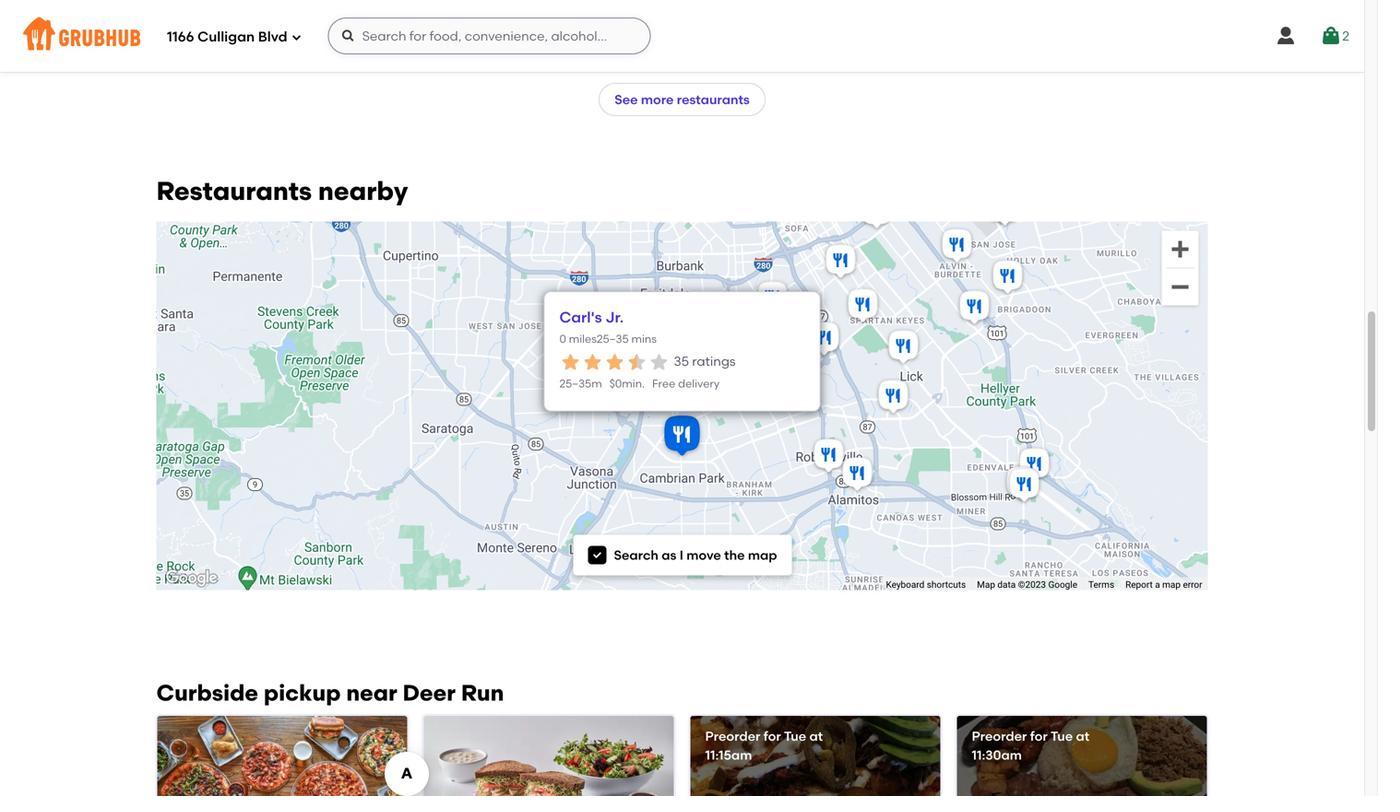 Task type: describe. For each thing, give the bounding box(es) containing it.
search
[[614, 548, 659, 564]]

jack in the box image
[[822, 242, 859, 283]]

proceed
[[1150, 487, 1203, 503]]

a
[[1155, 580, 1160, 591]]

on
[[168, 23, 182, 36]]

1 horizontal spatial svg image
[[1275, 25, 1297, 47]]

fudge
[[625, 7, 659, 20]]

bonchon image
[[956, 288, 993, 329]]

svg image for 2
[[1320, 25, 1342, 47]]

see more restaurants
[[615, 92, 750, 107]]

report a map error link
[[1125, 580, 1202, 591]]

1166 culligan blvd
[[167, 29, 287, 45]]

map region
[[46, 97, 1226, 797]]

for for 11:15am
[[764, 729, 781, 745]]

tue for preorder for tue at 11:15am
[[784, 729, 806, 745]]

carl's jr.
[[559, 309, 624, 327]]

nearby
[[318, 176, 408, 207]]

says:
[[215, 7, 241, 20]]

delivery
[[678, 378, 720, 391]]

ikes love & sandwiches image
[[844, 287, 881, 327]]

proceed to checkout button
[[1093, 479, 1340, 512]]

sundae,
[[435, 23, 479, 36]]

m
[[591, 378, 602, 391]]

report a map error
[[1125, 580, 1202, 591]]

svg image for search as i move the map
[[592, 550, 603, 561]]

romeoville
[[523, 23, 581, 36]]

11:30am
[[972, 748, 1022, 764]]

restaurants
[[677, 92, 750, 107]]

preorder for tue at 11:15am
[[705, 729, 823, 764]]

time
[[185, 23, 209, 36]]

dishes include: 47. shrewsbury  , hot fudge sundae, 64. the romeoville  .
[[435, 7, 659, 36]]

preorder for tue at 11:30am
[[972, 729, 1090, 764]]

erik's delicafe image
[[1003, 465, 1040, 505]]

,
[[598, 7, 601, 20]]

popeyes image
[[839, 455, 876, 496]]

ratings
[[692, 354, 736, 370]]

free
[[652, 378, 675, 391]]

carl's
[[559, 309, 602, 327]]

.
[[584, 23, 586, 36]]

Search for food, convenience, alcohol... search field
[[328, 18, 651, 54]]

restaurants
[[156, 176, 312, 207]]

scrambl'z image
[[810, 437, 847, 478]]

2 button
[[1320, 19, 1350, 53]]

mcdonald's image
[[1016, 446, 1053, 487]]

let's get tatered! delivery image
[[690, 717, 940, 797]]

1 vertical spatial map
[[1162, 580, 1181, 591]]

map data ©2023 google
[[977, 580, 1077, 591]]

$0
[[609, 378, 622, 391]]

mins
[[631, 333, 657, 346]]

pickup
[[264, 681, 341, 707]]

arepas latin cuisine image
[[754, 279, 791, 320]]

curbside pickup near deer run
[[156, 681, 504, 707]]

keyboard shortcuts button
[[886, 579, 966, 592]]

0 horizontal spatial svg image
[[291, 32, 302, 43]]

include:
[[472, 7, 514, 20]]

terms
[[1088, 580, 1114, 591]]

curbside
[[156, 681, 258, 707]]

25–35
[[559, 378, 591, 391]]

miles25–35
[[569, 333, 629, 346]]

see more restaurants button
[[599, 83, 765, 116]]

taco bell image
[[875, 378, 912, 419]]

dishes
[[435, 7, 470, 20]]

l&l hawaiian barbecue image
[[989, 258, 1026, 299]]

run
[[461, 681, 504, 707]]

iguanas burritozilla image
[[789, 184, 826, 225]]

preorder for 11:30am
[[972, 729, 1027, 745]]

fire wings san jose image
[[858, 193, 895, 233]]



Task type: locate. For each thing, give the bounding box(es) containing it.
data
[[998, 580, 1016, 591]]

deer
[[403, 681, 456, 707]]

for for 11:30am
[[1030, 729, 1048, 745]]

report
[[1125, 580, 1153, 591]]

more
[[641, 92, 674, 107]]

the left 'food'
[[244, 7, 264, 20]]

blvd
[[258, 29, 287, 45]]

carl's jr. image
[[660, 413, 704, 462]]

svg image
[[1275, 25, 1297, 47], [1320, 25, 1342, 47], [592, 550, 603, 561]]

0 vertical spatial the
[[244, 7, 264, 20]]

hot
[[603, 7, 623, 20]]

i
[[680, 548, 683, 564]]

restaurants nearby
[[156, 176, 408, 207]]

11:15am
[[705, 748, 752, 764]]

preorder
[[705, 729, 760, 745], [972, 729, 1027, 745]]

food
[[267, 7, 291, 20]]

erik's delicafe delivery image
[[424, 717, 674, 797]]

the
[[244, 7, 264, 20], [500, 23, 520, 36]]

the inside dishes include: 47. shrewsbury  , hot fudge sundae, 64. the romeoville  .
[[500, 23, 520, 36]]

google image
[[161, 567, 222, 591]]

1 horizontal spatial at
[[1076, 729, 1090, 745]]

shortcuts
[[927, 580, 966, 591]]

svg image right blvd
[[291, 32, 302, 43]]

0 miles25–35 mins
[[559, 333, 657, 346]]

0 horizontal spatial tue
[[784, 729, 806, 745]]

map
[[977, 580, 995, 591]]

0 horizontal spatial for
[[764, 729, 781, 745]]

47.
[[517, 7, 531, 20]]

64.
[[482, 23, 497, 36]]

shrewsbury
[[533, 7, 595, 20]]

1 horizontal spatial preorder
[[972, 729, 1027, 745]]

2 for from the left
[[1030, 729, 1048, 745]]

applebee's image
[[1006, 467, 1043, 507]]

svg image down yummy
[[341, 29, 356, 43]]

tue
[[784, 729, 806, 745], [1050, 729, 1073, 745]]

35
[[674, 354, 689, 370]]

at inside preorder for tue at 11:30am
[[1076, 729, 1090, 745]]

near
[[346, 681, 397, 707]]

1 horizontal spatial the
[[500, 23, 520, 36]]

2 at from the left
[[1076, 729, 1090, 745]]

the inside michelle says: the food was yummy and on time
[[244, 7, 264, 20]]

1 horizontal spatial map
[[1162, 580, 1181, 591]]

1 for from the left
[[764, 729, 781, 745]]

1166
[[167, 29, 194, 45]]

0 horizontal spatial map
[[748, 548, 777, 564]]

at for preorder for tue at 11:15am
[[809, 729, 823, 745]]

0
[[559, 333, 566, 346]]

move
[[687, 548, 721, 564]]

google
[[1048, 580, 1077, 591]]

1 horizontal spatial for
[[1030, 729, 1048, 745]]

at for preorder for tue at 11:30am
[[1076, 729, 1090, 745]]

for inside preorder for tue at 11:30am
[[1030, 729, 1048, 745]]

1 vertical spatial the
[[500, 23, 520, 36]]

tue inside preorder for tue at 11:15am
[[784, 729, 806, 745]]

preorder up '11:15am'
[[705, 729, 760, 745]]

main navigation navigation
[[0, 0, 1364, 72]]

michelle says: the food was yummy and on time
[[168, 7, 381, 36]]

keyboard
[[886, 580, 924, 591]]

1 horizontal spatial tue
[[1050, 729, 1073, 745]]

at inside preorder for tue at 11:15am
[[809, 729, 823, 745]]

tue inside preorder for tue at 11:30am
[[1050, 729, 1073, 745]]

yummy
[[318, 7, 357, 20]]

0 horizontal spatial svg image
[[592, 550, 603, 561]]

chipotle image
[[984, 188, 1021, 229]]

2 preorder from the left
[[972, 729, 1027, 745]]

to
[[1206, 487, 1219, 503]]

©2023
[[1018, 580, 1046, 591]]

the
[[724, 548, 745, 564]]

preorder for 11:15am
[[705, 729, 760, 745]]

terms link
[[1088, 580, 1114, 591]]

preorder inside preorder for tue at 11:15am
[[705, 729, 760, 745]]

jr.
[[606, 309, 624, 327]]

1 horizontal spatial svg image
[[341, 29, 356, 43]]

2 horizontal spatial svg image
[[1320, 25, 1342, 47]]

as
[[662, 548, 676, 564]]

min.
[[622, 378, 645, 391]]

amato's cheese steaks image
[[806, 320, 843, 360]]

svg image inside 2 button
[[1320, 25, 1342, 47]]

2
[[1342, 28, 1350, 44]]

35 ratings
[[674, 354, 736, 370]]

search as i move the map
[[614, 548, 777, 564]]

panda express image
[[987, 190, 1023, 230]]

error
[[1183, 580, 1202, 591]]

jtown pizza co. delivery image
[[157, 717, 407, 797]]

2 tue from the left
[[1050, 729, 1073, 745]]

map right the
[[748, 548, 777, 564]]

and
[[360, 7, 381, 20]]

0 horizontal spatial the
[[244, 7, 264, 20]]

was
[[294, 7, 315, 20]]

checkout
[[1222, 487, 1284, 503]]

map
[[748, 548, 777, 564], [1162, 580, 1181, 591]]

1 at from the left
[[809, 729, 823, 745]]

proceed to checkout
[[1150, 487, 1284, 503]]

0 horizontal spatial preorder
[[705, 729, 760, 745]]

preorder inside preorder for tue at 11:30am
[[972, 729, 1027, 745]]

0 horizontal spatial at
[[809, 729, 823, 745]]

star icon image
[[559, 352, 582, 374], [582, 352, 604, 374], [604, 352, 626, 374], [626, 352, 648, 374], [626, 352, 648, 374], [648, 352, 670, 374]]

25–35 m $0 min. free delivery
[[559, 378, 720, 391]]

at
[[809, 729, 823, 745], [1076, 729, 1090, 745]]

michelle
[[168, 7, 213, 20]]

fonda colombiana delivery image
[[957, 717, 1207, 797]]

for
[[764, 729, 781, 745], [1030, 729, 1048, 745]]

svg image
[[341, 29, 356, 43], [291, 32, 302, 43]]

for inside preorder for tue at 11:15am
[[764, 729, 781, 745]]

map right 'a'
[[1162, 580, 1181, 591]]

see
[[615, 92, 638, 107]]

the meltdown image
[[939, 227, 975, 267]]

culligan
[[198, 29, 255, 45]]

city diner image
[[885, 328, 922, 369]]

keyboard shortcuts
[[886, 580, 966, 591]]

tue for preorder for tue at 11:30am
[[1050, 729, 1073, 745]]

carl's jr. link
[[559, 309, 624, 327]]

the right 64.
[[500, 23, 520, 36]]

0 vertical spatial map
[[748, 548, 777, 564]]

preorder up 11:30am
[[972, 729, 1027, 745]]

1 preorder from the left
[[705, 729, 760, 745]]

1 tue from the left
[[784, 729, 806, 745]]



Task type: vqa. For each thing, say whether or not it's contained in the screenshot.
the rightmost subscription pass icon
no



